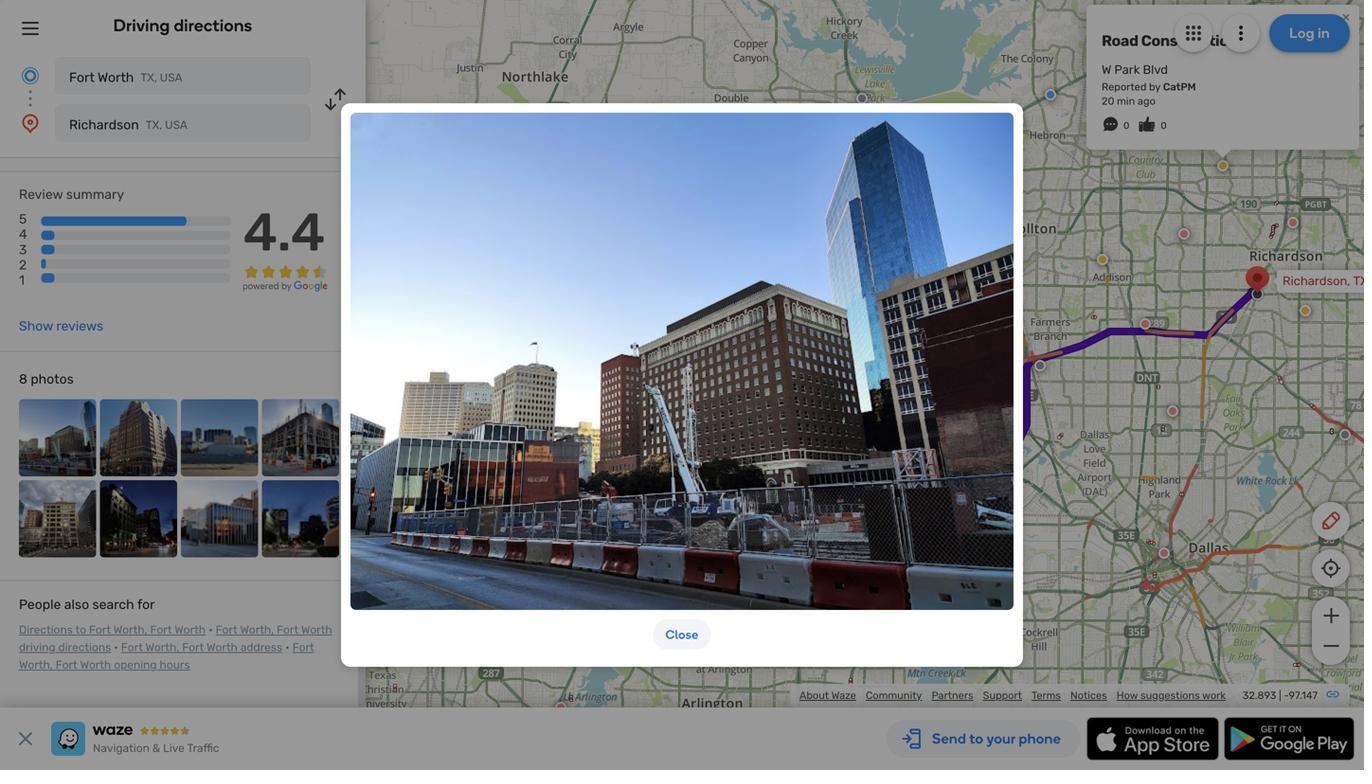 Task type: describe. For each thing, give the bounding box(es) containing it.
for
[[137, 597, 155, 613]]

1 horizontal spatial directions
[[174, 15, 253, 36]]

terms
[[1032, 690, 1062, 702]]

partners link
[[932, 690, 974, 702]]

&
[[152, 742, 160, 755]]

8
[[19, 372, 27, 387]]

richardson
[[69, 117, 139, 133]]

|
[[1280, 690, 1282, 702]]

support
[[983, 690, 1023, 702]]

reviews
[[56, 319, 103, 334]]

blvd
[[1143, 62, 1169, 77]]

terms link
[[1032, 690, 1062, 702]]

fort worth, fort worth driving directions
[[19, 624, 332, 655]]

suggestions
[[1141, 690, 1201, 702]]

tx
[[1354, 274, 1365, 289]]

usa for worth,
[[550, 608, 575, 622]]

park
[[1115, 62, 1140, 77]]

navigation
[[93, 742, 150, 755]]

also
[[64, 597, 89, 613]]

image 2 of fort worth, fort worth image
[[100, 400, 177, 477]]

fort worth, fort worth address link
[[121, 641, 283, 655]]

32.893 | -97.147
[[1243, 690, 1318, 702]]

hours
[[160, 659, 190, 672]]

zoom out image
[[1320, 635, 1343, 658]]

to
[[75, 624, 86, 637]]

x image
[[14, 728, 37, 751]]

× link
[[1338, 7, 1355, 25]]

-
[[1285, 690, 1290, 702]]

worth, for fort worth, fort worth address
[[146, 641, 179, 655]]

current location image
[[19, 64, 42, 87]]

about waze community partners support terms notices how suggestions work
[[800, 690, 1226, 702]]

richardson tx, usa
[[69, 117, 188, 133]]

road construction
[[1102, 32, 1238, 50]]

min
[[1118, 95, 1136, 108]]

tx, for worth,
[[529, 608, 547, 622]]

fort worth, fort worth opening hours link
[[19, 641, 314, 672]]

zoom in image
[[1320, 605, 1343, 627]]

by
[[1150, 81, 1161, 93]]

worth for fort worth, fort worth driving directions
[[301, 624, 332, 637]]

2 0 from the left
[[1161, 120, 1167, 131]]

directions to fort worth, fort worth link
[[19, 624, 206, 637]]

4.4
[[243, 201, 325, 264]]

construction
[[1142, 32, 1238, 50]]

tx, inside richardson tx, usa
[[146, 118, 162, 132]]

how suggestions work link
[[1117, 690, 1226, 702]]

worth for fort worth, fort worth opening hours
[[80, 659, 111, 672]]

worth, for fort worth, tx, usa
[[490, 608, 527, 622]]

review summary
[[19, 187, 124, 202]]

fort worth, fort worth opening hours
[[19, 641, 314, 672]]

1
[[19, 272, 25, 288]]

driving
[[113, 15, 170, 36]]

8 photos
[[19, 372, 74, 387]]

ago
[[1138, 95, 1156, 108]]

fort worth, tx, usa
[[463, 608, 575, 622]]

usa for worth
[[160, 71, 183, 84]]

fort worth, fort worth driving directions link
[[19, 624, 332, 655]]

image 7 of fort worth, fort worth image
[[181, 481, 258, 558]]

w
[[1102, 62, 1112, 77]]

navigation & live traffic
[[93, 742, 219, 755]]

catpm
[[1164, 81, 1197, 93]]

w park blvd reported by catpm 20 min ago
[[1102, 62, 1197, 108]]

road
[[1102, 32, 1139, 50]]

about
[[800, 690, 829, 702]]



Task type: locate. For each thing, give the bounding box(es) containing it.
0 vertical spatial tx,
[[141, 71, 157, 84]]

97.147
[[1289, 690, 1318, 702]]

directions down to
[[58, 641, 111, 655]]

image 5 of fort worth, fort worth image
[[19, 481, 96, 558]]

worth inside the fort worth, fort worth opening hours
[[80, 659, 111, 672]]

2
[[19, 257, 27, 273]]

0
[[1124, 120, 1130, 131], [1161, 120, 1167, 131]]

usa inside richardson tx, usa
[[165, 118, 188, 132]]

worth, for fort worth, fort worth opening hours
[[19, 659, 53, 672]]

directions right driving
[[174, 15, 253, 36]]

directions
[[19, 624, 73, 637]]

image 3 of fort worth, fort worth image
[[181, 400, 258, 477]]

support link
[[983, 690, 1023, 702]]

live
[[163, 742, 185, 755]]

2 vertical spatial tx,
[[529, 608, 547, 622]]

worth, inside the fort worth, fort worth opening hours
[[19, 659, 53, 672]]

community link
[[866, 690, 923, 702]]

image 4 of fort worth, fort worth image
[[262, 400, 339, 477]]

link image
[[1326, 687, 1341, 702]]

usa inside "fort worth tx, usa"
[[160, 71, 183, 84]]

reported
[[1102, 81, 1147, 93]]

tx,
[[141, 71, 157, 84], [146, 118, 162, 132], [529, 608, 547, 622]]

0 vertical spatial usa
[[160, 71, 183, 84]]

driving directions
[[113, 15, 253, 36]]

worth for fort worth, fort worth address
[[207, 641, 238, 655]]

community
[[866, 690, 923, 702]]

fort
[[69, 70, 95, 85], [463, 608, 487, 622], [89, 624, 111, 637], [150, 624, 172, 637], [216, 624, 238, 637], [277, 624, 299, 637], [121, 641, 143, 655], [182, 641, 204, 655], [293, 641, 314, 655], [56, 659, 77, 672]]

pencil image
[[1320, 510, 1343, 533]]

opening
[[114, 659, 157, 672]]

0 horizontal spatial directions
[[58, 641, 111, 655]]

people
[[19, 597, 61, 613]]

traffic
[[187, 742, 219, 755]]

worth inside fort worth, fort worth driving directions
[[301, 624, 332, 637]]

worth, inside fort worth, fort worth driving directions
[[240, 624, 274, 637]]

show
[[19, 319, 53, 334]]

4
[[19, 227, 27, 242]]

directions inside fort worth, fort worth driving directions
[[58, 641, 111, 655]]

review
[[19, 187, 63, 202]]

photos
[[31, 372, 74, 387]]

address
[[241, 641, 283, 655]]

0 down catpm
[[1161, 120, 1167, 131]]

image 8 of fort worth, fort worth image
[[262, 481, 339, 558]]

image 1 of fort worth, fort worth image
[[19, 400, 96, 477]]

people also search for
[[19, 597, 155, 613]]

1 0 from the left
[[1124, 120, 1130, 131]]

32.893
[[1243, 690, 1277, 702]]

5 4 3 2 1
[[19, 211, 27, 288]]

about waze link
[[800, 690, 857, 702]]

20
[[1102, 95, 1115, 108]]

3
[[19, 242, 27, 258]]

driving
[[19, 641, 56, 655]]

directions to fort worth, fort worth
[[19, 624, 206, 637]]

fort worth, fort worth address
[[121, 641, 283, 655]]

show reviews
[[19, 319, 103, 334]]

notices link
[[1071, 690, 1108, 702]]

how
[[1117, 690, 1139, 702]]

1 vertical spatial tx,
[[146, 118, 162, 132]]

tx, inside "fort worth tx, usa"
[[141, 71, 157, 84]]

richardson,
[[1283, 274, 1351, 289]]

richardson, tx
[[1283, 274, 1365, 289]]

work
[[1203, 690, 1226, 702]]

usa
[[160, 71, 183, 84], [165, 118, 188, 132], [550, 608, 575, 622]]

worth,
[[490, 608, 527, 622], [114, 624, 147, 637], [240, 624, 274, 637], [146, 641, 179, 655], [19, 659, 53, 672]]

1 horizontal spatial 0
[[1161, 120, 1167, 131]]

0 down min
[[1124, 120, 1130, 131]]

fort worth tx, usa
[[69, 70, 183, 85]]

notices
[[1071, 690, 1108, 702]]

2 vertical spatial usa
[[550, 608, 575, 622]]

worth
[[98, 70, 134, 85], [175, 624, 206, 637], [301, 624, 332, 637], [207, 641, 238, 655], [80, 659, 111, 672]]

tx, for worth
[[141, 71, 157, 84]]

1 vertical spatial usa
[[165, 118, 188, 132]]

0 vertical spatial directions
[[174, 15, 253, 36]]

directions
[[174, 15, 253, 36], [58, 641, 111, 655]]

partners
[[932, 690, 974, 702]]

search
[[92, 597, 134, 613]]

worth, for fort worth, fort worth driving directions
[[240, 624, 274, 637]]

summary
[[66, 187, 124, 202]]

1 vertical spatial directions
[[58, 641, 111, 655]]

×
[[1343, 7, 1351, 25]]

0 horizontal spatial 0
[[1124, 120, 1130, 131]]

5
[[19, 211, 27, 227]]

location image
[[19, 112, 42, 135]]

waze
[[832, 690, 857, 702]]

image 6 of fort worth, fort worth image
[[100, 481, 177, 558]]



Task type: vqa. For each thing, say whether or not it's contained in the screenshot.
21 OPTION
no



